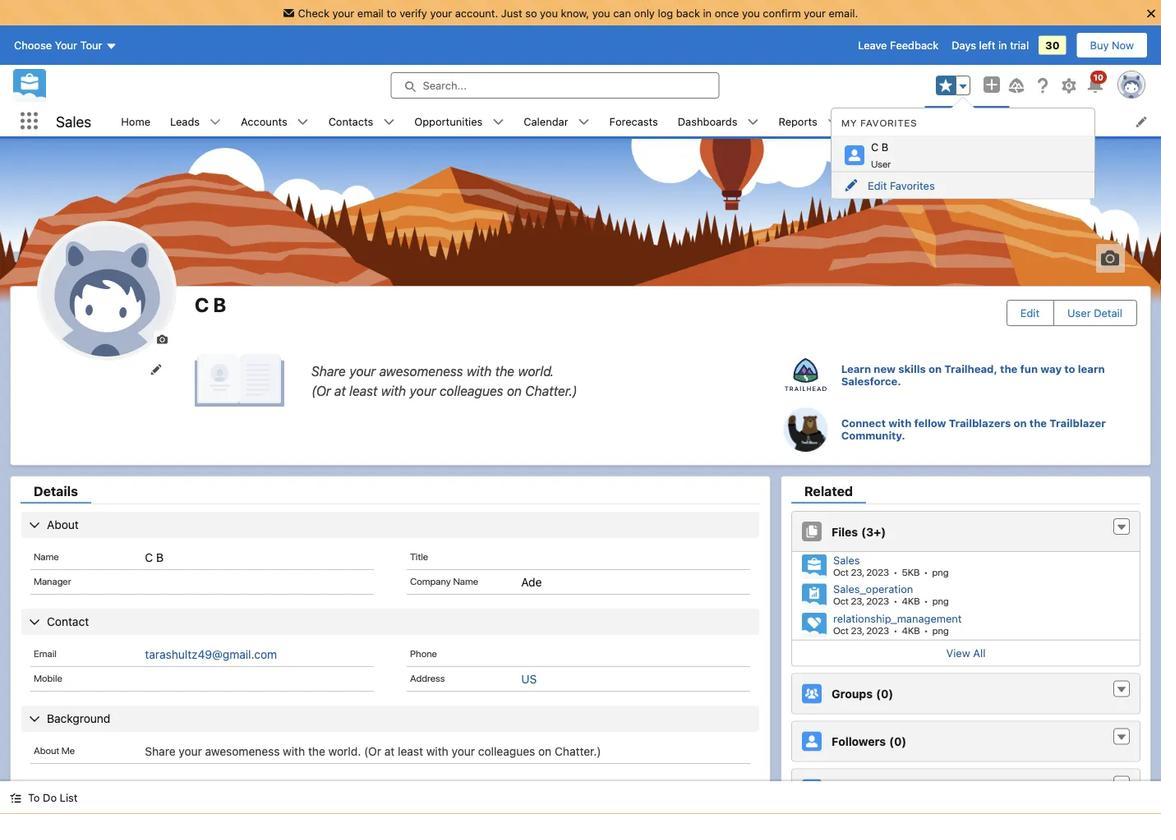 Task type: describe. For each thing, give the bounding box(es) containing it.
choose your tour button
[[13, 32, 118, 58]]

the inside learn new skills on trailhead, the fun way to learn salesforce.
[[1000, 362, 1018, 375]]

favorites for my favorites
[[861, 117, 918, 129]]

contacts
[[329, 115, 373, 127]]

quotes list item
[[849, 106, 926, 136]]

contact
[[47, 615, 89, 629]]

manager
[[34, 575, 71, 587]]

text default image inside the calendar 'list item'
[[578, 116, 590, 128]]

all
[[973, 647, 986, 660]]

leads link
[[160, 106, 210, 136]]

following element
[[792, 769, 1141, 810]]

account.
[[455, 7, 498, 19]]

quotes link
[[849, 106, 905, 136]]

1 horizontal spatial world.
[[518, 363, 554, 379]]

accounts list item
[[231, 106, 319, 136]]

confirm
[[763, 7, 801, 19]]

company name
[[410, 575, 478, 587]]

text default image for contacts
[[383, 116, 395, 128]]

dashboards list item
[[668, 106, 769, 136]]

text default image for reports
[[828, 116, 839, 128]]

(0) for groups (0)
[[876, 687, 894, 701]]

email
[[34, 648, 57, 659]]

feedback
[[890, 39, 939, 51]]

buy now
[[1090, 39, 1134, 51]]

connect
[[841, 417, 886, 430]]

learn new skills on trailhead, the fun way to learn salesforce. link
[[784, 353, 1151, 397]]

edit favorites
[[868, 179, 935, 192]]

learn
[[1078, 362, 1105, 375]]

png for sales
[[933, 566, 949, 578]]

accounts
[[241, 115, 287, 127]]

to inside learn new skills on trailhead, the fun way to learn salesforce.
[[1065, 362, 1076, 375]]

files
[[832, 525, 858, 539]]

accounts link
[[231, 106, 297, 136]]

user detail
[[1068, 307, 1123, 319]]

opportunities link
[[405, 106, 493, 136]]

chatter.) inside share your awesomeness with the world. (or at least with your colleagues on chatter.)
[[525, 383, 578, 399]]

contact button
[[21, 609, 759, 635]]

3 you from the left
[[742, 7, 760, 19]]

connect with fellow trailblazers on the trailblazer community.
[[841, 417, 1106, 442]]

learn new skills on trailhead, the fun way to learn salesforce.
[[841, 362, 1105, 387]]

text default image for dashboards
[[748, 116, 759, 128]]

list containing home
[[111, 106, 1161, 136]]

verify
[[400, 7, 427, 19]]

(or inside share your awesomeness with the world. (or at least with your colleagues on chatter.)
[[312, 383, 331, 399]]

1 vertical spatial share your awesomeness with the world. (or at least with your colleagues on chatter.)
[[145, 745, 601, 758]]

1 horizontal spatial c b
[[195, 293, 226, 316]]

groups
[[832, 687, 873, 701]]

0 vertical spatial share your awesomeness with the world. (or at least with your colleagues on chatter.)
[[312, 363, 578, 399]]

my favorites
[[842, 117, 918, 129]]

2 vertical spatial b
[[156, 551, 164, 564]]

10
[[1094, 72, 1104, 82]]

trial
[[1010, 39, 1029, 51]]

1 horizontal spatial c
[[195, 293, 209, 316]]

skills
[[899, 362, 926, 375]]

leads list item
[[160, 106, 231, 136]]

leads
[[170, 115, 200, 127]]

know,
[[561, 7, 589, 19]]

c inside c b user
[[871, 141, 879, 153]]

so
[[525, 7, 537, 19]]

home
[[121, 115, 150, 127]]

oct for sales_operation
[[833, 596, 849, 607]]

connect with fellow trailblazers on the trailblazer community. link
[[784, 407, 1151, 452]]

to do list
[[28, 792, 78, 804]]

c b user
[[871, 141, 891, 170]]

view all link
[[792, 640, 1140, 666]]

1 vertical spatial colleagues
[[478, 745, 535, 758]]

calendar list item
[[514, 106, 600, 136]]

tarashultz49@gmail.com
[[145, 648, 277, 661]]

kb for sales
[[908, 566, 920, 578]]

23, for sales
[[851, 566, 864, 578]]

tour
[[80, 39, 102, 51]]

2023 for sales_operation
[[866, 596, 890, 607]]

us
[[521, 672, 537, 686]]

learn
[[841, 362, 871, 375]]

us link
[[521, 672, 747, 686]]

1 vertical spatial (or
[[364, 745, 381, 758]]

5 kb
[[902, 566, 920, 578]]

edit favorites link
[[832, 172, 1095, 199]]

1 vertical spatial share
[[145, 745, 176, 758]]

text default image inside following element
[[1116, 780, 1128, 791]]

days
[[952, 39, 976, 51]]

1 vertical spatial least
[[398, 745, 423, 758]]

text default image for opportunities
[[493, 116, 504, 128]]

calendar link
[[514, 106, 578, 136]]

10 button
[[1086, 71, 1107, 95]]

about for about
[[47, 518, 79, 532]]

groups element
[[792, 674, 1141, 715]]

only
[[634, 7, 655, 19]]

oct for sales
[[833, 566, 849, 578]]

opportunities list item
[[405, 106, 514, 136]]

background button
[[21, 706, 759, 732]]

detail
[[1094, 307, 1123, 319]]

1 vertical spatial at
[[385, 745, 395, 758]]

email.
[[829, 7, 858, 19]]

forecasts
[[610, 115, 658, 127]]

1 vertical spatial chatter.)
[[555, 745, 601, 758]]

address
[[410, 672, 445, 684]]

4 for relationship_management
[[902, 625, 908, 636]]

list
[[60, 792, 78, 804]]

text default image inside files element
[[1116, 522, 1128, 534]]

(0) for followers (0)
[[889, 735, 907, 749]]

text default image inside the groups element
[[1116, 684, 1128, 696]]

edit button
[[1008, 301, 1053, 325]]

trailblazer
[[1050, 417, 1106, 430]]

0 horizontal spatial world.
[[328, 745, 361, 758]]

choose
[[14, 39, 52, 51]]



Task type: vqa. For each thing, say whether or not it's contained in the screenshot.
Edit related to Edit Favorites
yes



Task type: locate. For each thing, give the bounding box(es) containing it.
2 png from the top
[[933, 596, 949, 607]]

0 horizontal spatial edit
[[868, 179, 887, 192]]

1 png from the top
[[933, 566, 949, 578]]

1 horizontal spatial least
[[398, 745, 423, 758]]

my
[[842, 117, 858, 129]]

2 vertical spatial 2023
[[866, 625, 890, 636]]

related link
[[792, 483, 866, 504]]

trailblazers
[[949, 417, 1011, 430]]

left
[[979, 39, 996, 51]]

text default image inside reports list item
[[828, 116, 839, 128]]

choose your tour
[[14, 39, 102, 51]]

0 horizontal spatial user
[[871, 158, 891, 170]]

search... button
[[391, 72, 720, 99]]

2023 up relationship_management
[[866, 596, 890, 607]]

1 vertical spatial edit
[[1021, 307, 1040, 319]]

0 horizontal spatial sales
[[56, 112, 91, 130]]

about down the details link at the left bottom of the page
[[47, 518, 79, 532]]

2 horizontal spatial c
[[871, 141, 879, 153]]

0 horizontal spatial c b
[[145, 551, 164, 564]]

0 vertical spatial name
[[34, 551, 59, 562]]

you right once
[[742, 7, 760, 19]]

1 vertical spatial user
[[1068, 307, 1091, 319]]

oct 23, 2023 for sales
[[833, 566, 890, 578]]

2 4 from the top
[[902, 625, 908, 636]]

(0) right groups
[[876, 687, 894, 701]]

with inside connect with fellow trailblazers on the trailblazer community.
[[889, 417, 912, 430]]

list
[[111, 106, 1161, 136]]

1 2023 from the top
[[866, 566, 890, 578]]

23, up sales_operation
[[851, 566, 864, 578]]

1 vertical spatial (0)
[[889, 735, 907, 749]]

png for relationship_management
[[933, 625, 949, 636]]

0 vertical spatial at
[[334, 383, 346, 399]]

favorites
[[861, 117, 918, 129], [890, 179, 935, 192]]

0 vertical spatial 4 kb
[[902, 596, 920, 607]]

days left in trial
[[952, 39, 1029, 51]]

in
[[703, 7, 712, 19], [999, 39, 1007, 51]]

on
[[929, 362, 942, 375], [507, 383, 522, 399], [1014, 417, 1027, 430], [538, 745, 552, 758]]

followers (0)
[[832, 735, 907, 749]]

text default image inside opportunities list item
[[493, 116, 504, 128]]

text default image
[[210, 116, 221, 128], [383, 116, 395, 128], [493, 116, 504, 128], [748, 116, 759, 128], [828, 116, 839, 128], [1116, 732, 1128, 744]]

favorites up c b user
[[861, 117, 918, 129]]

name up manager
[[34, 551, 59, 562]]

leave feedback link
[[858, 39, 939, 51]]

1 oct 23, 2023 from the top
[[833, 566, 890, 578]]

0 vertical spatial sales
[[56, 112, 91, 130]]

1 vertical spatial png
[[933, 596, 949, 607]]

0 horizontal spatial at
[[334, 383, 346, 399]]

1 vertical spatial awesomeness
[[205, 745, 280, 758]]

world.
[[518, 363, 554, 379], [328, 745, 361, 758]]

user left detail
[[1068, 307, 1091, 319]]

you left can
[[592, 7, 610, 19]]

1 vertical spatial in
[[999, 39, 1007, 51]]

ade
[[521, 575, 542, 589]]

edit up fun
[[1021, 307, 1040, 319]]

1 vertical spatial world.
[[328, 745, 361, 758]]

colleagues
[[440, 383, 504, 399], [478, 745, 535, 758]]

text default image inside accounts list item
[[297, 116, 309, 128]]

0 horizontal spatial name
[[34, 551, 59, 562]]

1 horizontal spatial at
[[385, 745, 395, 758]]

kb up the view all link
[[908, 625, 920, 636]]

with
[[467, 363, 492, 379], [381, 383, 406, 399], [889, 417, 912, 430], [283, 745, 305, 758], [426, 745, 449, 758]]

1 vertical spatial about
[[34, 745, 59, 756]]

edit for edit
[[1021, 307, 1040, 319]]

background
[[47, 712, 110, 726]]

png for sales_operation
[[933, 596, 949, 607]]

1 horizontal spatial edit
[[1021, 307, 1040, 319]]

text default image inside leads list item
[[210, 116, 221, 128]]

1 vertical spatial c b
[[145, 551, 164, 564]]

1 horizontal spatial (or
[[364, 745, 381, 758]]

about for about me
[[34, 745, 59, 756]]

the inside share your awesomeness with the world. (or at least with your colleagues on chatter.)
[[495, 363, 515, 379]]

edit
[[868, 179, 887, 192], [1021, 307, 1040, 319]]

23, up relationship_management
[[851, 596, 864, 607]]

new
[[874, 362, 896, 375]]

oct 23, 2023 up sales_operation
[[833, 566, 890, 578]]

0 vertical spatial (0)
[[876, 687, 894, 701]]

2 4 kb from the top
[[902, 625, 920, 636]]

3 oct 23, 2023 from the top
[[833, 625, 890, 636]]

2 2023 from the top
[[866, 596, 890, 607]]

0 vertical spatial awesomeness
[[379, 363, 463, 379]]

followers
[[832, 735, 886, 749]]

0 vertical spatial (or
[[312, 383, 331, 399]]

0 vertical spatial 23,
[[851, 566, 864, 578]]

0 vertical spatial c
[[871, 141, 879, 153]]

text default image inside 'followers' element
[[1116, 732, 1128, 744]]

back
[[676, 7, 700, 19]]

contacts list item
[[319, 106, 405, 136]]

0 vertical spatial 2023
[[866, 566, 890, 578]]

2023 for sales
[[866, 566, 890, 578]]

you right so
[[540, 7, 558, 19]]

to right email
[[387, 7, 397, 19]]

0 horizontal spatial least
[[349, 383, 378, 399]]

1 oct from the top
[[833, 566, 849, 578]]

salesforce.
[[841, 375, 902, 387]]

30
[[1046, 39, 1060, 51]]

3 png from the top
[[933, 625, 949, 636]]

2 kb from the top
[[908, 596, 920, 607]]

2023 up sales_operation
[[866, 566, 890, 578]]

(0) inside the groups element
[[876, 687, 894, 701]]

2 23, from the top
[[851, 596, 864, 607]]

the inside connect with fellow trailblazers on the trailblazer community.
[[1030, 417, 1047, 430]]

3 23, from the top
[[851, 625, 864, 636]]

2 vertical spatial c
[[145, 551, 153, 564]]

files element
[[792, 511, 1141, 667]]

can
[[613, 7, 631, 19]]

oct up sales_operation
[[833, 566, 849, 578]]

oct up relationship_management
[[833, 596, 849, 607]]

quotes
[[859, 115, 895, 127]]

leave
[[858, 39, 887, 51]]

1 vertical spatial sales
[[833, 554, 860, 566]]

do
[[43, 792, 57, 804]]

5
[[902, 566, 908, 578]]

favorites for edit favorites
[[890, 179, 935, 192]]

home link
[[111, 106, 160, 136]]

4 for sales_operation
[[902, 596, 908, 607]]

0 horizontal spatial you
[[540, 7, 558, 19]]

your
[[333, 7, 354, 19], [430, 7, 452, 19], [804, 7, 826, 19], [349, 363, 376, 379], [410, 383, 436, 399], [179, 745, 202, 758], [452, 745, 475, 758]]

about button
[[21, 512, 759, 538]]

on inside connect with fellow trailblazers on the trailblazer community.
[[1014, 417, 1027, 430]]

awesomeness
[[379, 363, 463, 379], [205, 745, 280, 758]]

23, for sales_operation
[[851, 596, 864, 607]]

0 vertical spatial about
[[47, 518, 79, 532]]

details
[[34, 483, 78, 499]]

0 vertical spatial to
[[387, 7, 397, 19]]

1 vertical spatial oct 23, 2023
[[833, 596, 890, 607]]

0 vertical spatial oct
[[833, 566, 849, 578]]

you
[[540, 7, 558, 19], [592, 7, 610, 19], [742, 7, 760, 19]]

at inside share your awesomeness with the world. (or at least with your colleagues on chatter.)
[[334, 383, 346, 399]]

23, down sales_operation
[[851, 625, 864, 636]]

1 horizontal spatial share
[[312, 363, 346, 379]]

(0)
[[876, 687, 894, 701], [889, 735, 907, 749]]

(0) inside 'followers' element
[[889, 735, 907, 749]]

1 23, from the top
[[851, 566, 864, 578]]

0 horizontal spatial to
[[387, 7, 397, 19]]

0 vertical spatial 4
[[902, 596, 908, 607]]

text default image for leads
[[210, 116, 221, 128]]

oct down sales_operation
[[833, 625, 849, 636]]

1 kb from the top
[[908, 566, 920, 578]]

2 oct from the top
[[833, 596, 849, 607]]

2023 for relationship_management
[[866, 625, 890, 636]]

2 you from the left
[[592, 7, 610, 19]]

oct 23, 2023 up relationship_management
[[833, 596, 890, 607]]

2 vertical spatial oct
[[833, 625, 849, 636]]

trailhead,
[[945, 362, 998, 375]]

details link
[[21, 483, 91, 504]]

0 horizontal spatial b
[[156, 551, 164, 564]]

kb up relationship_management
[[908, 596, 920, 607]]

2 vertical spatial 23,
[[851, 625, 864, 636]]

reports link
[[769, 106, 828, 136]]

4 up relationship_management
[[902, 596, 908, 607]]

text default image inside contacts list item
[[383, 116, 395, 128]]

view all
[[947, 647, 986, 660]]

1 vertical spatial name
[[453, 575, 478, 587]]

leave feedback
[[858, 39, 939, 51]]

edit for edit favorites
[[868, 179, 887, 192]]

1 horizontal spatial user
[[1068, 307, 1091, 319]]

dashboards
[[678, 115, 738, 127]]

user
[[871, 158, 891, 170], [1068, 307, 1091, 319]]

least inside share your awesomeness with the world. (or at least with your colleagues on chatter.)
[[349, 383, 378, 399]]

0 vertical spatial b
[[882, 141, 889, 153]]

oct 23, 2023 for sales_operation
[[833, 596, 890, 607]]

edit about me image
[[195, 354, 285, 408]]

user inside button
[[1068, 307, 1091, 319]]

c
[[871, 141, 879, 153], [195, 293, 209, 316], [145, 551, 153, 564]]

1 horizontal spatial b
[[213, 293, 226, 316]]

colleagues inside share your awesomeness with the world. (or at least with your colleagues on chatter.)
[[440, 383, 504, 399]]

on inside share your awesomeness with the world. (or at least with your colleagues on chatter.)
[[507, 383, 522, 399]]

4 down sales_operation
[[902, 625, 908, 636]]

in right back
[[703, 7, 712, 19]]

4 kb
[[902, 596, 920, 607], [902, 625, 920, 636]]

opportunities
[[415, 115, 483, 127]]

1 vertical spatial favorites
[[890, 179, 935, 192]]

phone
[[410, 648, 437, 659]]

3 2023 from the top
[[866, 625, 890, 636]]

0 vertical spatial world.
[[518, 363, 554, 379]]

4 kb up relationship_management
[[902, 596, 920, 607]]

2 vertical spatial kb
[[908, 625, 920, 636]]

1 vertical spatial kb
[[908, 596, 920, 607]]

1 4 kb from the top
[[902, 596, 920, 607]]

about me
[[34, 745, 75, 756]]

0 vertical spatial c b
[[195, 293, 226, 316]]

on inside learn new skills on trailhead, the fun way to learn salesforce.
[[929, 362, 942, 375]]

sales down the files
[[833, 554, 860, 566]]

1 vertical spatial c
[[195, 293, 209, 316]]

0 horizontal spatial (or
[[312, 383, 331, 399]]

png up view
[[933, 625, 949, 636]]

user detail button
[[1055, 301, 1136, 325]]

about left the me on the left of the page
[[34, 745, 59, 756]]

me
[[61, 745, 75, 756]]

0 horizontal spatial share
[[145, 745, 176, 758]]

share inside share your awesomeness with the world. (or at least with your colleagues on chatter.)
[[312, 363, 346, 379]]

user inside the 'c b' list box
[[871, 158, 891, 170]]

0 vertical spatial colleagues
[[440, 383, 504, 399]]

email
[[357, 7, 384, 19]]

1 horizontal spatial in
[[999, 39, 1007, 51]]

oct 23, 2023 down sales_operation
[[833, 625, 890, 636]]

3 oct from the top
[[833, 625, 849, 636]]

2023 down sales_operation
[[866, 625, 890, 636]]

4 kb for sales_operation
[[902, 596, 920, 607]]

text default image inside dashboards "list item"
[[748, 116, 759, 128]]

favorites inside the 'c b' list box
[[861, 117, 918, 129]]

2 vertical spatial oct 23, 2023
[[833, 625, 890, 636]]

related
[[805, 483, 853, 499]]

tarashultz49@gmail.com link
[[145, 648, 277, 661]]

contacts link
[[319, 106, 383, 136]]

2 horizontal spatial b
[[882, 141, 889, 153]]

0 vertical spatial share
[[312, 363, 346, 379]]

oct
[[833, 566, 849, 578], [833, 596, 849, 607], [833, 625, 849, 636]]

b
[[882, 141, 889, 153], [213, 293, 226, 316], [156, 551, 164, 564]]

23, for relationship_management
[[851, 625, 864, 636]]

0 vertical spatial chatter.)
[[525, 383, 578, 399]]

company
[[410, 575, 451, 587]]

png up relationship_management
[[933, 596, 949, 607]]

(or down background dropdown button
[[364, 745, 381, 758]]

way
[[1041, 362, 1062, 375]]

to
[[28, 792, 40, 804]]

relationship_management
[[833, 612, 962, 625]]

0 horizontal spatial awesomeness
[[205, 745, 280, 758]]

1 horizontal spatial awesomeness
[[379, 363, 463, 379]]

0 vertical spatial favorites
[[861, 117, 918, 129]]

view
[[947, 647, 971, 660]]

4 kb for relationship_management
[[902, 625, 920, 636]]

groups (0)
[[832, 687, 894, 701]]

buy
[[1090, 39, 1109, 51]]

followers element
[[792, 721, 1141, 762]]

1 vertical spatial 4
[[902, 625, 908, 636]]

0 vertical spatial in
[[703, 7, 712, 19]]

sales inside files element
[[833, 554, 860, 566]]

0 vertical spatial png
[[933, 566, 949, 578]]

dashboards link
[[668, 106, 748, 136]]

c b list box
[[832, 110, 1095, 171]]

oct 23, 2023 for relationship_management
[[833, 625, 890, 636]]

edit inside "button"
[[1021, 307, 1040, 319]]

1 horizontal spatial name
[[453, 575, 478, 587]]

0 vertical spatial user
[[871, 158, 891, 170]]

user up edit favorites
[[871, 158, 891, 170]]

2 horizontal spatial you
[[742, 7, 760, 19]]

favorites down c b user
[[890, 179, 935, 192]]

group
[[936, 76, 971, 95]]

name right company
[[453, 575, 478, 587]]

once
[[715, 7, 739, 19]]

1 horizontal spatial to
[[1065, 362, 1076, 375]]

3 kb from the top
[[908, 625, 920, 636]]

2 vertical spatial png
[[933, 625, 949, 636]]

check
[[298, 7, 330, 19]]

1 vertical spatial 23,
[[851, 596, 864, 607]]

1 horizontal spatial sales
[[833, 554, 860, 566]]

kb
[[908, 566, 920, 578], [908, 596, 920, 607], [908, 625, 920, 636]]

1 horizontal spatial you
[[592, 7, 610, 19]]

just
[[501, 7, 522, 19]]

calendar
[[524, 115, 568, 127]]

log
[[658, 7, 673, 19]]

check your email to verify your account. just so you know, you can only log back in once you confirm your email.
[[298, 7, 858, 19]]

oct for relationship_management
[[833, 625, 849, 636]]

0 vertical spatial oct 23, 2023
[[833, 566, 890, 578]]

1 4 from the top
[[902, 596, 908, 607]]

text default image inside to do list button
[[10, 793, 21, 804]]

sales left the home
[[56, 112, 91, 130]]

1 vertical spatial to
[[1065, 362, 1076, 375]]

0 horizontal spatial in
[[703, 7, 712, 19]]

to right way on the top
[[1065, 362, 1076, 375]]

forecasts link
[[600, 106, 668, 136]]

1 vertical spatial 4 kb
[[902, 625, 920, 636]]

buy now button
[[1076, 32, 1148, 58]]

in right the left
[[999, 39, 1007, 51]]

text default image
[[297, 116, 309, 128], [578, 116, 590, 128], [1116, 522, 1128, 534], [1116, 684, 1128, 696], [1116, 780, 1128, 791], [10, 793, 21, 804]]

reports list item
[[769, 106, 849, 136]]

0 vertical spatial kb
[[908, 566, 920, 578]]

(3+)
[[861, 525, 886, 539]]

0 vertical spatial edit
[[868, 179, 887, 192]]

1 you from the left
[[540, 7, 558, 19]]

your
[[55, 39, 77, 51]]

0 vertical spatial least
[[349, 383, 378, 399]]

kb for relationship_management
[[908, 625, 920, 636]]

2 oct 23, 2023 from the top
[[833, 596, 890, 607]]

awesomeness inside share your awesomeness with the world. (or at least with your colleagues on chatter.)
[[379, 363, 463, 379]]

0 horizontal spatial c
[[145, 551, 153, 564]]

kb for sales_operation
[[908, 596, 920, 607]]

kb up sales_operation
[[908, 566, 920, 578]]

title
[[410, 551, 428, 562]]

1 vertical spatial 2023
[[866, 596, 890, 607]]

png right '5 kb' at the bottom right
[[933, 566, 949, 578]]

1 vertical spatial b
[[213, 293, 226, 316]]

sales_operation
[[833, 583, 913, 596]]

4 kb down sales_operation
[[902, 625, 920, 636]]

about inside dropdown button
[[47, 518, 79, 532]]

b inside c b user
[[882, 141, 889, 153]]

edit down c b user
[[868, 179, 887, 192]]

chatter.)
[[525, 383, 578, 399], [555, 745, 601, 758]]

(or right edit about me image
[[312, 383, 331, 399]]

now
[[1112, 39, 1134, 51]]

reports
[[779, 115, 818, 127]]

23,
[[851, 566, 864, 578], [851, 596, 864, 607], [851, 625, 864, 636]]

(0) right 'followers' at the right
[[889, 735, 907, 749]]

1 vertical spatial oct
[[833, 596, 849, 607]]



